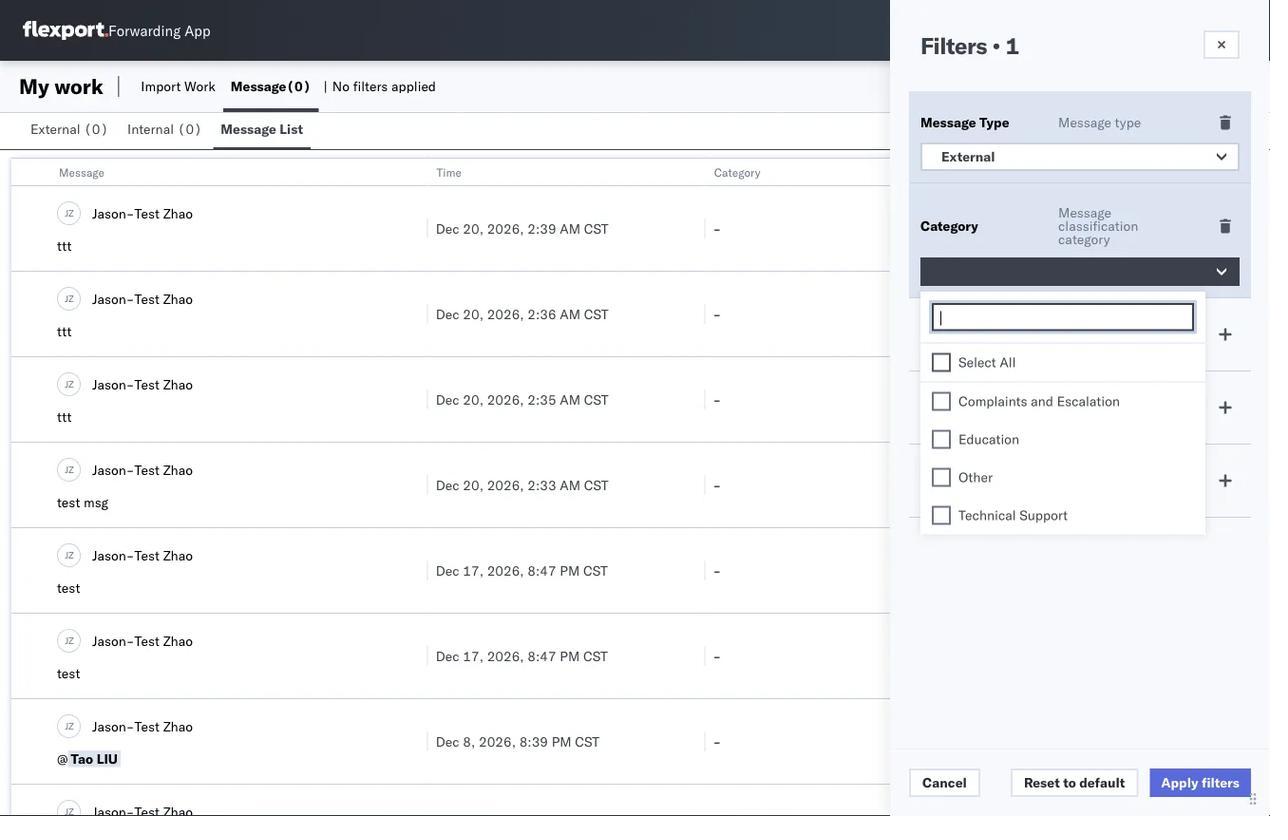 Task type: describe. For each thing, give the bounding box(es) containing it.
and
[[1031, 393, 1054, 410]]

3 dec from the top
[[436, 391, 460, 408]]

5 j z from the top
[[65, 549, 74, 561]]

| no filters applied
[[324, 78, 436, 95]]

1 jason- from the top
[[92, 205, 134, 221]]

list
[[280, 121, 303, 137]]

forwarding app
[[108, 21, 211, 39]]

internal (0) button
[[120, 112, 213, 149]]

2026, left 2:33
[[487, 477, 524, 493]]

filters • 1
[[921, 31, 1019, 60]]

am for 2:33
[[560, 477, 581, 493]]

2 test from the top
[[57, 580, 80, 596]]

os button
[[1204, 9, 1248, 52]]

message list button
[[213, 112, 311, 149]]

message for message type
[[921, 114, 976, 131]]

tao
[[71, 751, 93, 767]]

select
[[959, 354, 997, 371]]

os
[[1217, 23, 1235, 38]]

4 z from the top
[[68, 463, 74, 475]]

ttt for dec 20, 2026, 2:36 am cst
[[57, 323, 72, 340]]

item/shipment
[[1062, 165, 1139, 179]]

7 jason- from the top
[[92, 718, 134, 735]]

3 test from the top
[[57, 665, 80, 682]]

resize handle column header for related work item/shipment
[[1236, 159, 1259, 816]]

reset to default
[[1024, 774, 1125, 791]]

2026, left 2:35
[[487, 391, 524, 408]]

liu
[[97, 751, 118, 767]]

forwarding app link
[[23, 21, 211, 40]]

technical
[[959, 507, 1016, 524]]

ttt for dec 20, 2026, 2:39 am cst
[[57, 238, 72, 254]]

resize handle column header for message
[[404, 159, 427, 816]]

am for 2:35
[[560, 391, 581, 408]]

6 dec from the top
[[436, 648, 460, 664]]

to
[[1063, 774, 1076, 791]]

1 vertical spatial pm
[[560, 648, 580, 664]]

resize handle column header for time
[[682, 159, 705, 816]]

3 test from the top
[[134, 376, 160, 392]]

0 horizontal spatial filters
[[353, 78, 388, 95]]

technical support
[[959, 507, 1068, 524]]

3 jason- from the top
[[92, 376, 134, 392]]

8,
[[463, 733, 475, 750]]

message type
[[921, 114, 1010, 131]]

1 dec from the top
[[436, 220, 460, 237]]

2 test from the top
[[134, 290, 160, 307]]

(0) for external (0)
[[84, 121, 109, 137]]

2026, left 2:39
[[487, 220, 524, 237]]

458574 for dec 8, 2026, 8:39 pm cst
[[1030, 733, 1080, 750]]

related
[[991, 165, 1031, 179]]

6 zhao from the top
[[163, 632, 193, 649]]

dec 8, 2026, 8:39 pm cst
[[436, 733, 600, 750]]

message for message type
[[1059, 114, 1112, 131]]

4 dec from the top
[[436, 477, 460, 493]]

1 horizontal spatial category
[[921, 218, 979, 234]]

2 jason- from the top
[[92, 290, 134, 307]]

cancel
[[923, 774, 967, 791]]

my work
[[19, 73, 103, 99]]

message for message list
[[221, 121, 276, 137]]

2 17, from the top
[[463, 648, 484, 664]]

7 test from the top
[[134, 718, 160, 735]]

2:33
[[528, 477, 557, 493]]

7 jason-test zhao from the top
[[92, 718, 193, 735]]

ttt for dec 20, 2026, 2:35 am cst
[[57, 409, 72, 425]]

3 z from the top
[[68, 378, 74, 390]]

message for message (0)
[[231, 78, 286, 95]]

@ tao liu
[[57, 751, 118, 767]]

458574 for dec 20, 2026, 2:36 am cst
[[1030, 306, 1080, 322]]

7 j from the top
[[65, 720, 68, 732]]

•
[[993, 31, 1001, 60]]

applied
[[392, 78, 436, 95]]

6 - from the top
[[713, 648, 721, 664]]

import work
[[141, 78, 216, 95]]

search by shipment id
[[1059, 392, 1132, 422]]

am for 2:36
[[560, 306, 581, 322]]

0 vertical spatial category
[[714, 165, 760, 179]]

default
[[1080, 774, 1125, 791]]

message for message
[[59, 165, 104, 179]]

5 jason- from the top
[[92, 547, 134, 564]]

external for external (0)
[[30, 121, 80, 137]]

4 jason- from the top
[[92, 461, 134, 478]]

2 j z from the top
[[65, 292, 74, 304]]

4 j from the top
[[65, 463, 68, 475]]

1 8:47 from the top
[[528, 562, 557, 579]]

6 jason- from the top
[[92, 632, 134, 649]]

filters
[[921, 31, 987, 60]]

apply filters button
[[1150, 769, 1251, 797]]

message list
[[221, 121, 303, 137]]

type
[[1115, 114, 1141, 131]]

4 jason-test zhao from the top
[[92, 461, 193, 478]]

20, for dec 20, 2026, 2:35 am cst
[[463, 391, 484, 408]]

work
[[184, 78, 216, 95]]

category
[[1059, 231, 1110, 248]]

2026, left 2:36
[[487, 306, 524, 322]]

dec 20, 2026, 2:39 am cst
[[436, 220, 609, 237]]

flex- 458574 for dec 20, 2026, 2:36 am cst
[[990, 306, 1080, 322]]

6 j from the top
[[65, 635, 68, 646]]

3 flex- from the top
[[990, 477, 1030, 493]]

date
[[975, 472, 1005, 489]]

(0) for internal (0)
[[177, 121, 202, 137]]

support
[[1020, 507, 1068, 524]]

3 jason-test zhao from the top
[[92, 376, 193, 392]]

1 dec 17, 2026, 8:47 pm cst from the top
[[436, 562, 608, 579]]

1 17, from the top
[[463, 562, 484, 579]]

flexport. image
[[23, 21, 108, 40]]

2 dec from the top
[[436, 306, 460, 322]]

2 dec 17, 2026, 8:47 pm cst from the top
[[436, 648, 608, 664]]

classification
[[1059, 218, 1139, 234]]

5 - from the top
[[713, 562, 721, 579]]

shipment
[[1059, 406, 1115, 422]]

search
[[1059, 392, 1101, 409]]

message for message classification category
[[1059, 204, 1112, 221]]

1 test from the top
[[57, 494, 80, 511]]

related work item/shipment
[[991, 165, 1139, 179]]

4 - from the top
[[713, 477, 721, 493]]

test msg
[[57, 494, 108, 511]]

2 - from the top
[[713, 306, 721, 322]]

8:39
[[519, 733, 548, 750]]

escalation
[[1057, 393, 1120, 410]]

shipment
[[921, 399, 982, 416]]

flex- for dec 20, 2026, 2:35 am cst
[[990, 391, 1030, 408]]

20, for dec 20, 2026, 2:39 am cst
[[463, 220, 484, 237]]

flex- for dec 8, 2026, 8:39 pm cst
[[990, 733, 1030, 750]]

internal (0)
[[127, 121, 202, 137]]

am for 2:39
[[560, 220, 581, 237]]

message
[[1082, 333, 1134, 349]]

dec 20, 2026, 2:36 am cst
[[436, 306, 609, 322]]

(0) for message (0)
[[286, 78, 311, 95]]

6 jason-test zhao from the top
[[92, 632, 193, 649]]

dec 20, 2026, 2:35 am cst
[[436, 391, 609, 408]]



Task type: locate. For each thing, give the bounding box(es) containing it.
resize handle column header for category
[[959, 159, 982, 816]]

1 vertical spatial 17,
[[463, 648, 484, 664]]

1 horizontal spatial work
[[1034, 165, 1059, 179]]

complaints and escalation
[[959, 393, 1120, 410]]

6 z from the top
[[68, 635, 74, 646]]

2 z from the top
[[68, 292, 74, 304]]

0 vertical spatial pm
[[560, 562, 580, 579]]

3 j z from the top
[[65, 378, 74, 390]]

3 resize handle column header from the left
[[959, 159, 982, 816]]

the
[[1059, 333, 1078, 349]]

Search Shipments (/) text field
[[907, 16, 1090, 45]]

cst
[[584, 220, 609, 237], [584, 306, 609, 322], [584, 391, 609, 408], [584, 477, 609, 493], [583, 562, 608, 579], [583, 648, 608, 664], [575, 733, 600, 750]]

message type
[[1059, 114, 1141, 131]]

category
[[714, 165, 760, 179], [921, 218, 979, 234]]

3 flex- 458574 from the top
[[990, 733, 1080, 750]]

0 vertical spatial work
[[54, 73, 103, 99]]

external inside external (0) button
[[30, 121, 80, 137]]

2:35
[[528, 391, 557, 408]]

3 - from the top
[[713, 391, 721, 408]]

external (0) button
[[23, 112, 120, 149]]

4 458574 from the top
[[1030, 733, 1080, 750]]

2 flex- 458574 from the top
[[990, 391, 1080, 408]]

7 dec from the top
[[436, 733, 460, 750]]

20,
[[463, 220, 484, 237], [463, 306, 484, 322], [463, 391, 484, 408], [463, 477, 484, 493]]

message inside button
[[221, 121, 276, 137]]

2 j from the top
[[65, 292, 68, 304]]

1 horizontal spatial filters
[[1202, 774, 1240, 791]]

2:39
[[528, 220, 557, 237]]

1 20, from the top
[[463, 220, 484, 237]]

7 z from the top
[[68, 720, 74, 732]]

sender
[[921, 326, 966, 343]]

|
[[324, 78, 328, 95]]

no
[[332, 78, 350, 95]]

external inside external button
[[942, 148, 995, 165]]

work right related on the top of the page
[[1034, 165, 1059, 179]]

jason-test zhao
[[92, 205, 193, 221], [92, 290, 193, 307], [92, 376, 193, 392], [92, 461, 193, 478], [92, 547, 193, 564], [92, 632, 193, 649], [92, 718, 193, 735]]

8:47 up 8:39
[[528, 648, 557, 664]]

work up the 'external (0)'
[[54, 73, 103, 99]]

cancel button
[[909, 769, 980, 797]]

complaints
[[959, 393, 1028, 410]]

0 vertical spatial external
[[30, 121, 80, 137]]

import work button
[[133, 61, 223, 112]]

1 flex- from the top
[[990, 306, 1030, 322]]

1 jason-test zhao from the top
[[92, 205, 193, 221]]

1 vertical spatial 8:47
[[528, 648, 557, 664]]

2 ttt from the top
[[57, 323, 72, 340]]

0 vertical spatial 8:47
[[528, 562, 557, 579]]

2 vertical spatial pm
[[552, 733, 572, 750]]

resize handle column header
[[404, 159, 427, 816], [682, 159, 705, 816], [959, 159, 982, 816], [1236, 159, 1259, 816]]

msg
[[84, 494, 108, 511]]

4 test from the top
[[134, 461, 160, 478]]

created
[[921, 472, 972, 489]]

1 test from the top
[[134, 205, 160, 221]]

1 vertical spatial filters
[[1202, 774, 1240, 791]]

-
[[713, 220, 721, 237], [713, 306, 721, 322], [713, 391, 721, 408], [713, 477, 721, 493], [713, 562, 721, 579], [713, 648, 721, 664], [713, 733, 721, 750]]

message classification category
[[1059, 204, 1139, 248]]

2 horizontal spatial (0)
[[286, 78, 311, 95]]

type
[[980, 114, 1010, 131]]

filters right apply
[[1202, 774, 1240, 791]]

dec 20, 2026, 2:33 am cst
[[436, 477, 609, 493]]

2026, up dec 8, 2026, 8:39 pm cst at the bottom left of the page
[[487, 648, 524, 664]]

z
[[68, 207, 74, 219], [68, 292, 74, 304], [68, 378, 74, 390], [68, 463, 74, 475], [68, 549, 74, 561], [68, 635, 74, 646], [68, 720, 74, 732]]

458574 for dec 20, 2026, 2:35 am cst
[[1030, 391, 1080, 408]]

other
[[959, 469, 993, 486]]

(0) inside 'button'
[[177, 121, 202, 137]]

my
[[19, 73, 49, 99]]

7 j z from the top
[[65, 720, 74, 732]]

message
[[231, 78, 286, 95], [921, 114, 976, 131], [1059, 114, 1112, 131], [221, 121, 276, 137], [59, 165, 104, 179], [1059, 204, 1112, 221]]

1 vertical spatial work
[[1034, 165, 1059, 179]]

external button
[[921, 143, 1240, 171]]

0 vertical spatial test
[[57, 494, 80, 511]]

1 j z from the top
[[65, 207, 74, 219]]

None text field
[[939, 310, 1193, 326]]

20, left 2:33
[[463, 477, 484, 493]]

1 am from the top
[[560, 220, 581, 237]]

external (0)
[[30, 121, 109, 137]]

am right 2:33
[[560, 477, 581, 493]]

external down my work
[[30, 121, 80, 137]]

2 am from the top
[[560, 306, 581, 322]]

created date
[[921, 472, 1005, 489]]

apply
[[1161, 774, 1199, 791]]

5 jason-test zhao from the top
[[92, 547, 193, 564]]

message left type
[[921, 114, 976, 131]]

(0) left internal
[[84, 121, 109, 137]]

2026, down dec 20, 2026, 2:33 am cst
[[487, 562, 524, 579]]

0 vertical spatial ttt
[[57, 238, 72, 254]]

4 resize handle column header from the left
[[1236, 159, 1259, 816]]

3 j from the top
[[65, 378, 68, 390]]

2 458574 from the top
[[1030, 306, 1080, 322]]

dec
[[436, 220, 460, 237], [436, 306, 460, 322], [436, 391, 460, 408], [436, 477, 460, 493], [436, 562, 460, 579], [436, 648, 460, 664], [436, 733, 460, 750]]

person
[[1059, 319, 1100, 336]]

all
[[1000, 354, 1016, 371]]

test up @
[[57, 665, 80, 682]]

filters inside button
[[1202, 774, 1240, 791]]

2 zhao from the top
[[163, 290, 193, 307]]

message up external button
[[1059, 114, 1112, 131]]

0 horizontal spatial work
[[54, 73, 103, 99]]

1 horizontal spatial external
[[942, 148, 995, 165]]

2 jason-test zhao from the top
[[92, 290, 193, 307]]

20, left 2:35
[[463, 391, 484, 408]]

1 vertical spatial dec 17, 2026, 8:47 pm cst
[[436, 648, 608, 664]]

list box containing select all
[[921, 344, 1206, 535]]

time
[[437, 165, 462, 179]]

2 resize handle column header from the left
[[682, 159, 705, 816]]

1 vertical spatial ttt
[[57, 323, 72, 340]]

jason-
[[92, 205, 134, 221], [92, 290, 134, 307], [92, 376, 134, 392], [92, 461, 134, 478], [92, 547, 134, 564], [92, 632, 134, 649], [92, 718, 134, 735]]

4 20, from the top
[[463, 477, 484, 493]]

flex- 458574 up "the"
[[990, 306, 1080, 322]]

flex- 458574
[[990, 306, 1080, 322], [990, 391, 1080, 408], [990, 733, 1080, 750]]

message down external (0) button
[[59, 165, 104, 179]]

am right 2:35
[[560, 391, 581, 408]]

external for external
[[942, 148, 995, 165]]

2 vertical spatial flex- 458574
[[990, 733, 1080, 750]]

test
[[57, 494, 80, 511], [57, 580, 80, 596], [57, 665, 80, 682]]

5 dec from the top
[[436, 562, 460, 579]]

flex- up reset
[[990, 733, 1030, 750]]

flex-
[[990, 306, 1030, 322], [990, 391, 1030, 408], [990, 477, 1030, 493], [990, 733, 1030, 750]]

17,
[[463, 562, 484, 579], [463, 648, 484, 664]]

20, for dec 20, 2026, 2:33 am cst
[[463, 477, 484, 493]]

4 j z from the top
[[65, 463, 74, 475]]

education
[[959, 431, 1020, 448]]

external
[[30, 121, 80, 137], [942, 148, 995, 165]]

reset
[[1024, 774, 1060, 791]]

person who sent the message
[[1059, 319, 1158, 349]]

flex- up all
[[990, 306, 1030, 322]]

6 test from the top
[[134, 632, 160, 649]]

1 vertical spatial external
[[942, 148, 995, 165]]

2026, right 8,
[[479, 733, 516, 750]]

apply filters
[[1161, 774, 1240, 791]]

forwarding
[[108, 21, 181, 39]]

j z
[[65, 207, 74, 219], [65, 292, 74, 304], [65, 378, 74, 390], [65, 463, 74, 475], [65, 549, 74, 561], [65, 635, 74, 646], [65, 720, 74, 732]]

(0) inside button
[[84, 121, 109, 137]]

message (0)
[[231, 78, 311, 95]]

6 j z from the top
[[65, 635, 74, 646]]

work
[[54, 73, 103, 99], [1034, 165, 1059, 179]]

test down test msg
[[57, 580, 80, 596]]

flex- up technical support
[[990, 477, 1030, 493]]

1 z from the top
[[68, 207, 74, 219]]

1 zhao from the top
[[163, 205, 193, 221]]

@
[[57, 751, 68, 767]]

0 horizontal spatial category
[[714, 165, 760, 179]]

by
[[1104, 392, 1118, 409]]

1 vertical spatial flex- 458574
[[990, 391, 1080, 408]]

select all
[[959, 354, 1016, 371]]

work for my
[[54, 73, 103, 99]]

zhao
[[163, 205, 193, 221], [163, 290, 193, 307], [163, 376, 193, 392], [163, 461, 193, 478], [163, 547, 193, 564], [163, 632, 193, 649], [163, 718, 193, 735]]

5 z from the top
[[68, 549, 74, 561]]

None checkbox
[[932, 353, 951, 372], [932, 506, 951, 525], [932, 353, 951, 372], [932, 506, 951, 525]]

4 am from the top
[[560, 477, 581, 493]]

external down message type
[[942, 148, 995, 165]]

list box
[[921, 344, 1206, 535]]

am
[[560, 220, 581, 237], [560, 306, 581, 322], [560, 391, 581, 408], [560, 477, 581, 493]]

am right 2:39
[[560, 220, 581, 237]]

test left msg
[[57, 494, 80, 511]]

7 - from the top
[[713, 733, 721, 750]]

flex- 458574 up reset
[[990, 733, 1080, 750]]

0 horizontal spatial (0)
[[84, 121, 109, 137]]

message left list
[[221, 121, 276, 137]]

1 flex- 458574 from the top
[[990, 306, 1080, 322]]

id
[[1118, 406, 1132, 422]]

3 zhao from the top
[[163, 376, 193, 392]]

0 horizontal spatial external
[[30, 121, 80, 137]]

flex- left and
[[990, 391, 1030, 408]]

1 resize handle column header from the left
[[404, 159, 427, 816]]

0 vertical spatial dec 17, 2026, 8:47 pm cst
[[436, 562, 608, 579]]

5 test from the top
[[134, 547, 160, 564]]

(0) left |
[[286, 78, 311, 95]]

dec 17, 2026, 8:47 pm cst up dec 8, 2026, 8:39 pm cst at the bottom left of the page
[[436, 648, 608, 664]]

None checkbox
[[932, 392, 951, 411], [932, 430, 951, 449], [932, 468, 951, 487], [932, 392, 951, 411], [932, 430, 951, 449], [932, 468, 951, 487]]

2 vertical spatial ttt
[[57, 409, 72, 425]]

0 vertical spatial filters
[[353, 78, 388, 95]]

3 20, from the top
[[463, 391, 484, 408]]

7 zhao from the top
[[163, 718, 193, 735]]

0 vertical spatial flex- 458574
[[990, 306, 1080, 322]]

(0)
[[286, 78, 311, 95], [84, 121, 109, 137], [177, 121, 202, 137]]

flex- 458574 down all
[[990, 391, 1080, 408]]

20, left 2:36
[[463, 306, 484, 322]]

0 vertical spatial 17,
[[463, 562, 484, 579]]

1 vertical spatial test
[[57, 580, 80, 596]]

app
[[184, 21, 211, 39]]

who
[[1104, 319, 1129, 336]]

dec 17, 2026, 8:47 pm cst down dec 20, 2026, 2:33 am cst
[[436, 562, 608, 579]]

filters right 'no' at the left of the page
[[353, 78, 388, 95]]

2 vertical spatial test
[[57, 665, 80, 682]]

flex- 458574 for dec 20, 2026, 2:35 am cst
[[990, 391, 1080, 408]]

4 zhao from the top
[[163, 461, 193, 478]]

8:47 down 2:33
[[528, 562, 557, 579]]

internal
[[127, 121, 174, 137]]

5 zhao from the top
[[163, 547, 193, 564]]

flex- for dec 20, 2026, 2:36 am cst
[[990, 306, 1030, 322]]

20, left 2:39
[[463, 220, 484, 237]]

1 j from the top
[[65, 207, 68, 219]]

reset to default button
[[1011, 769, 1139, 797]]

1 ttt from the top
[[57, 238, 72, 254]]

1 horizontal spatial (0)
[[177, 121, 202, 137]]

j
[[65, 207, 68, 219], [65, 292, 68, 304], [65, 378, 68, 390], [65, 463, 68, 475], [65, 549, 68, 561], [65, 635, 68, 646], [65, 720, 68, 732]]

work for related
[[1034, 165, 1059, 179]]

1 458574 from the top
[[1030, 220, 1080, 237]]

2 20, from the top
[[463, 306, 484, 322]]

2 8:47 from the top
[[528, 648, 557, 664]]

1 vertical spatial category
[[921, 218, 979, 234]]

2 flex- from the top
[[990, 391, 1030, 408]]

(0) right internal
[[177, 121, 202, 137]]

5 j from the top
[[65, 549, 68, 561]]

1 - from the top
[[713, 220, 721, 237]]

test
[[134, 205, 160, 221], [134, 290, 160, 307], [134, 376, 160, 392], [134, 461, 160, 478], [134, 547, 160, 564], [134, 632, 160, 649], [134, 718, 160, 735]]

message inside message classification category
[[1059, 204, 1112, 221]]

20, for dec 20, 2026, 2:36 am cst
[[463, 306, 484, 322]]

flex- 458574 for dec 8, 2026, 8:39 pm cst
[[990, 733, 1080, 750]]

pm
[[560, 562, 580, 579], [560, 648, 580, 664], [552, 733, 572, 750]]

458574
[[1030, 220, 1080, 237], [1030, 306, 1080, 322], [1030, 391, 1080, 408], [1030, 733, 1080, 750]]

3 458574 from the top
[[1030, 391, 1080, 408]]

message up "message list"
[[231, 78, 286, 95]]

import
[[141, 78, 181, 95]]

1
[[1006, 31, 1019, 60]]

2:36
[[528, 306, 557, 322]]

4 flex- from the top
[[990, 733, 1030, 750]]

3 ttt from the top
[[57, 409, 72, 425]]

3 am from the top
[[560, 391, 581, 408]]

message up category
[[1059, 204, 1112, 221]]

sent
[[1132, 319, 1158, 336]]

am right 2:36
[[560, 306, 581, 322]]



Task type: vqa. For each thing, say whether or not it's contained in the screenshot.
third test from the top of the page
yes



